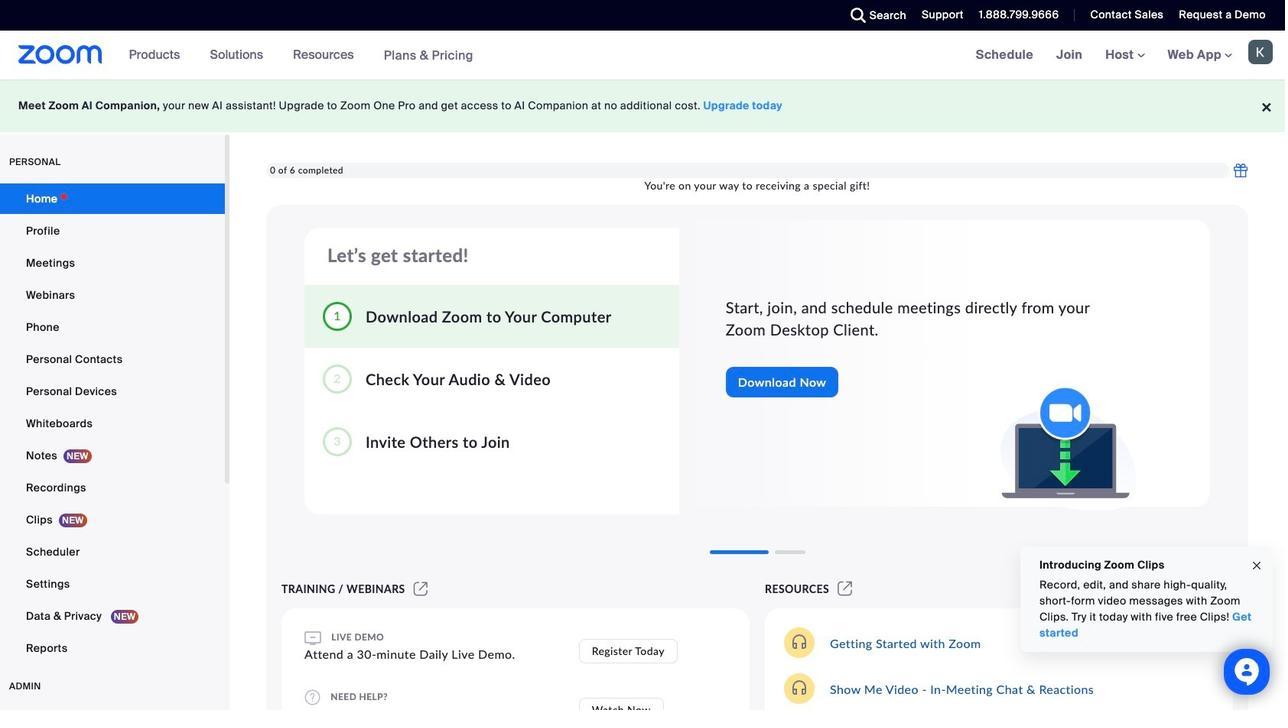 Task type: describe. For each thing, give the bounding box(es) containing it.
2 window new image from the left
[[835, 583, 855, 596]]

profile picture image
[[1248, 40, 1273, 64]]

1 window new image from the left
[[411, 583, 430, 596]]

product information navigation
[[117, 31, 485, 80]]



Task type: vqa. For each thing, say whether or not it's contained in the screenshot.
Whiteboards on the left
no



Task type: locate. For each thing, give the bounding box(es) containing it.
0 horizontal spatial window new image
[[411, 583, 430, 596]]

footer
[[0, 80, 1285, 132]]

close image
[[1251, 557, 1263, 575]]

1 horizontal spatial window new image
[[835, 583, 855, 596]]

banner
[[0, 31, 1285, 80]]

meetings navigation
[[964, 31, 1285, 80]]

window new image
[[411, 583, 430, 596], [835, 583, 855, 596]]

personal menu menu
[[0, 184, 225, 665]]

zoom logo image
[[18, 45, 102, 64]]



